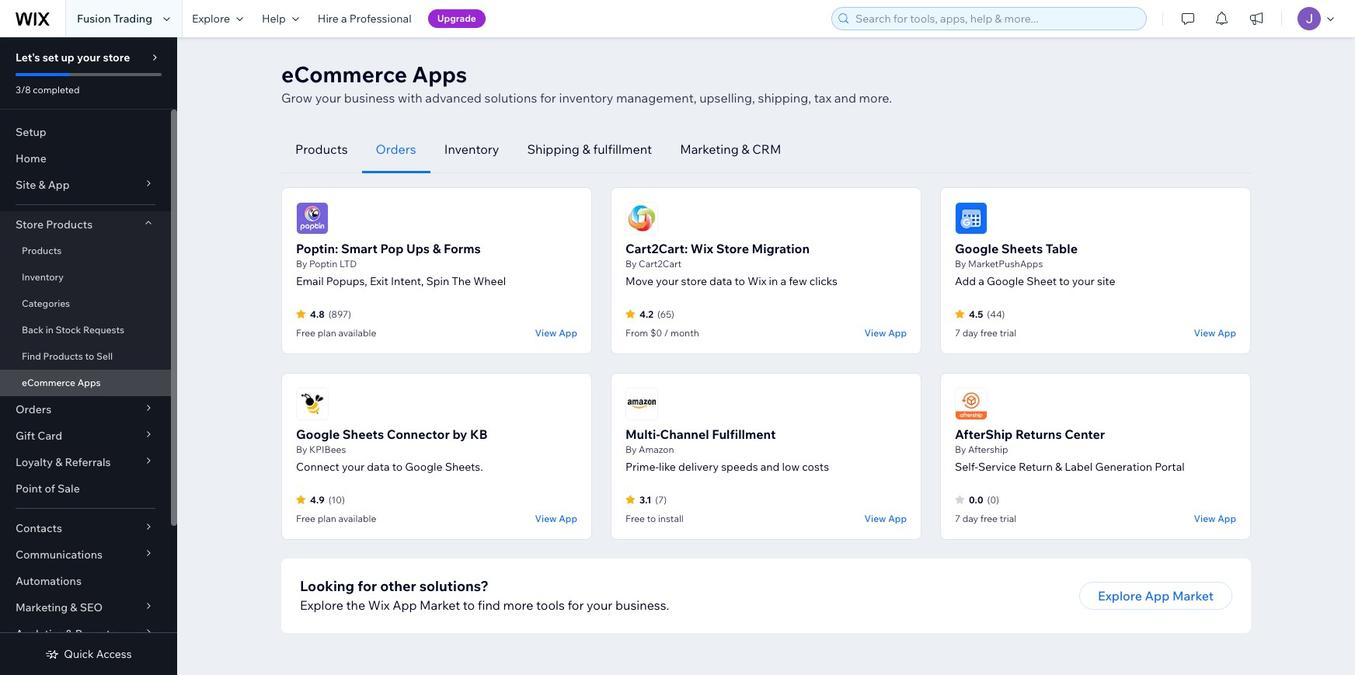 Task type: describe. For each thing, give the bounding box(es) containing it.
/
[[664, 327, 669, 339]]

help
[[262, 12, 286, 26]]

for inside ecommerce apps grow your business with advanced solutions for inventory management, upselling, shipping, tax and more.
[[540, 90, 556, 106]]

card
[[38, 429, 62, 443]]

solutions
[[485, 90, 537, 106]]

store inside store products popup button
[[16, 218, 44, 232]]

amazon
[[639, 444, 674, 455]]

multi-channel fulfillment icon image
[[626, 388, 658, 421]]

aftership
[[969, 444, 1008, 455]]

app for google sheets table
[[1218, 327, 1237, 339]]

explore app market button
[[1080, 582, 1233, 610]]

marketing for marketing & seo
[[16, 601, 68, 615]]

3/8 completed
[[16, 84, 80, 96]]

automations link
[[0, 568, 171, 595]]

fulfillment
[[593, 141, 652, 157]]

categories
[[22, 298, 70, 309]]

exit
[[370, 274, 389, 288]]

view app for poptin: smart pop ups & forms
[[535, 327, 578, 339]]

and inside ecommerce apps grow your business with advanced solutions for inventory management, upselling, shipping, tax and more.
[[835, 90, 857, 106]]

ltd
[[340, 258, 357, 270]]

aftership
[[955, 427, 1013, 442]]

channel
[[660, 427, 709, 442]]

a inside cart2cart: wix store migration by cart2cart move your store data to wix in a few clicks
[[781, 274, 787, 288]]

stock
[[56, 324, 81, 336]]

help button
[[253, 0, 308, 37]]

sheet
[[1027, 274, 1057, 288]]

& for crm
[[742, 141, 750, 157]]

products inside the products link
[[22, 245, 62, 257]]

google sheets table icon image
[[955, 202, 988, 235]]

forms
[[444, 241, 481, 257]]

label
[[1065, 460, 1093, 474]]

view app button for multi-channel fulfillment
[[865, 511, 907, 525]]

home link
[[0, 145, 171, 172]]

shipping & fulfillment
[[527, 141, 652, 157]]

popups,
[[326, 274, 367, 288]]

inventory link
[[0, 264, 171, 291]]

your inside google sheets connector by kb by kpibees connect your data to google sheets.
[[342, 460, 365, 474]]

google sheets table by marketpushapps add a google sheet to your site
[[955, 241, 1116, 288]]

gift card button
[[0, 423, 171, 449]]

professional
[[350, 12, 412, 26]]

view app for google sheets connector by kb
[[535, 513, 578, 524]]

store inside sidebar element
[[103, 51, 130, 65]]

view app for multi-channel fulfillment
[[865, 513, 907, 524]]

contacts
[[16, 522, 62, 536]]

gift card
[[16, 429, 62, 443]]

business
[[344, 90, 395, 106]]

loyalty & referrals button
[[0, 449, 171, 476]]

communications
[[16, 548, 103, 562]]

4.5 (44)
[[969, 308, 1005, 320]]

hire a professional link
[[308, 0, 421, 37]]

smart
[[341, 241, 378, 257]]

store inside cart2cart: wix store migration by cart2cart move your store data to wix in a few clicks
[[681, 274, 707, 288]]

inventory for the inventory link
[[22, 271, 64, 283]]

store products
[[16, 218, 93, 232]]

to inside find products to sell link
[[85, 351, 94, 362]]

app for cart2cart: wix store migration
[[889, 327, 907, 339]]

quick access button
[[45, 647, 132, 661]]

to inside the google sheets table by marketpushapps add a google sheet to your site
[[1060, 274, 1070, 288]]

& for referrals
[[55, 455, 62, 469]]

sell
[[96, 351, 113, 362]]

marketing & seo button
[[0, 595, 171, 621]]

to inside looking for other solutions? explore the wix app market to find more tools for your business.
[[463, 598, 475, 613]]

find products to sell link
[[0, 344, 171, 370]]

cart2cart
[[639, 258, 682, 270]]

by inside the google sheets table by marketpushapps add a google sheet to your site
[[955, 258, 966, 270]]

ecommerce apps grow your business with advanced solutions for inventory management, upselling, shipping, tax and more.
[[281, 61, 892, 106]]

explore app market
[[1098, 588, 1214, 604]]

self-
[[955, 460, 979, 474]]

let's set up your store
[[16, 51, 130, 65]]

analytics & reports
[[16, 627, 116, 641]]

sheets for connector
[[343, 427, 384, 442]]

poptin:
[[296, 241, 338, 257]]

analytics & reports button
[[0, 621, 171, 647]]

market inside looking for other solutions? explore the wix app market to find more tools for your business.
[[420, 598, 460, 613]]

your inside sidebar element
[[77, 51, 100, 65]]

advanced
[[425, 90, 482, 106]]

plan for poptin:
[[318, 327, 336, 339]]

home
[[16, 152, 46, 166]]

cart2cart: wix store migration icon image
[[626, 202, 658, 235]]

view for poptin: smart pop ups & forms
[[535, 327, 557, 339]]

1 horizontal spatial wix
[[691, 241, 714, 257]]

& for reports
[[66, 627, 73, 641]]

view app button for google sheets table
[[1194, 326, 1237, 340]]

shipping,
[[758, 90, 812, 106]]

(0)
[[988, 494, 1000, 506]]

data for sheets
[[367, 460, 390, 474]]

orders button
[[362, 126, 430, 173]]

aftership returns center icon image
[[955, 388, 988, 421]]

multi-channel fulfillment by amazon prime-like delivery speeds and low costs
[[626, 427, 829, 474]]

free for multi-
[[626, 513, 645, 525]]

marketing & crm button
[[666, 126, 795, 173]]

explore inside looking for other solutions? explore the wix app market to find more tools for your business.
[[300, 598, 344, 613]]

of
[[45, 482, 55, 496]]

1 vertical spatial wix
[[748, 274, 767, 288]]

sale
[[58, 482, 80, 496]]

by inside cart2cart: wix store migration by cart2cart move your store data to wix in a few clicks
[[626, 258, 637, 270]]

view for google sheets table
[[1194, 327, 1216, 339]]

email
[[296, 274, 324, 288]]

view for multi-channel fulfillment
[[865, 513, 886, 524]]

store inside cart2cart: wix store migration by cart2cart move your store data to wix in a few clicks
[[716, 241, 749, 257]]

up
[[61, 51, 74, 65]]

multi-
[[626, 427, 660, 442]]

explore for explore app market
[[1098, 588, 1143, 604]]

by inside poptin: smart pop ups & forms by poptin ltd email popups, exit intent, spin the wheel
[[296, 258, 307, 270]]

your inside cart2cart: wix store migration by cart2cart move your store data to wix in a few clicks
[[656, 274, 679, 288]]

back in stock requests link
[[0, 317, 171, 344]]

access
[[96, 647, 132, 661]]

& for seo
[[70, 601, 77, 615]]

app inside dropdown button
[[48, 178, 70, 192]]

kb
[[470, 427, 488, 442]]

tools
[[536, 598, 565, 613]]

7 day free trial for aftership
[[955, 513, 1017, 525]]

poptin: smart pop ups & forms icon image
[[296, 202, 329, 235]]

inventory button
[[430, 126, 513, 173]]

fusion
[[77, 12, 111, 26]]

more
[[503, 598, 534, 613]]

free plan available for google
[[296, 513, 376, 525]]

move
[[626, 274, 654, 288]]

site
[[1098, 274, 1116, 288]]

2 horizontal spatial for
[[568, 598, 584, 613]]

setup link
[[0, 119, 171, 145]]

upgrade button
[[428, 9, 486, 28]]

by inside google sheets connector by kb by kpibees connect your data to google sheets.
[[296, 444, 307, 455]]

clicks
[[810, 274, 838, 288]]

gift
[[16, 429, 35, 443]]

view app button for google sheets connector by kb
[[535, 511, 578, 525]]

more.
[[859, 90, 892, 106]]

generation
[[1096, 460, 1153, 474]]

poptin
[[309, 258, 338, 270]]

orders for orders dropdown button
[[16, 403, 51, 417]]

to down "3.1 (7)"
[[647, 513, 656, 525]]

wheel
[[474, 274, 506, 288]]

sidebar element
[[0, 37, 177, 675]]

Search for tools, apps, help & more... field
[[851, 8, 1142, 30]]

products link
[[0, 238, 171, 264]]



Task type: vqa. For each thing, say whether or not it's contained in the screenshot.


Task type: locate. For each thing, give the bounding box(es) containing it.
by up self-
[[955, 444, 966, 455]]

marketing inside popup button
[[16, 601, 68, 615]]

7
[[955, 327, 961, 339], [955, 513, 961, 525]]

for up the
[[358, 578, 377, 595]]

available down (10)
[[338, 513, 376, 525]]

marketing down upselling,
[[680, 141, 739, 157]]

0 vertical spatial orders
[[376, 141, 416, 157]]

0 horizontal spatial and
[[761, 460, 780, 474]]

& right ups
[[433, 241, 441, 257]]

orders inside button
[[376, 141, 416, 157]]

center
[[1065, 427, 1106, 442]]

1 vertical spatial 7 day free trial
[[955, 513, 1017, 525]]

0 vertical spatial store
[[16, 218, 44, 232]]

1 vertical spatial plan
[[318, 513, 336, 525]]

day down the 4.5 at the right of the page
[[963, 327, 979, 339]]

google down the google sheets table icon
[[955, 241, 999, 257]]

app for poptin: smart pop ups & forms
[[559, 327, 578, 339]]

view app button for aftership returns center
[[1194, 511, 1237, 525]]

free for poptin:
[[296, 327, 316, 339]]

your down cart2cart
[[656, 274, 679, 288]]

seo
[[80, 601, 103, 615]]

to left the sell
[[85, 351, 94, 362]]

prime-
[[626, 460, 659, 474]]

(65)
[[658, 308, 675, 320]]

market inside 'explore app market' button
[[1173, 588, 1214, 604]]

find products to sell
[[22, 351, 113, 362]]

to right sheet
[[1060, 274, 1070, 288]]

shipping & fulfillment button
[[513, 126, 666, 173]]

2 vertical spatial wix
[[368, 598, 390, 613]]

for right tools
[[568, 598, 584, 613]]

migration
[[752, 241, 810, 257]]

sheets inside the google sheets table by marketpushapps add a google sheet to your site
[[1002, 241, 1043, 257]]

0 horizontal spatial store
[[103, 51, 130, 65]]

app for google sheets connector by kb
[[559, 513, 578, 524]]

2 plan from the top
[[318, 513, 336, 525]]

tab list containing products
[[281, 126, 1251, 173]]

day for aftership
[[963, 513, 979, 525]]

google sheets connector by kb by kpibees connect your data to google sheets.
[[296, 427, 488, 474]]

0 vertical spatial inventory
[[444, 141, 499, 157]]

for
[[540, 90, 556, 106], [358, 578, 377, 595], [568, 598, 584, 613]]

trial for sheets
[[1000, 327, 1017, 339]]

0 vertical spatial in
[[769, 274, 778, 288]]

table
[[1046, 241, 1078, 257]]

(897)
[[329, 308, 351, 320]]

1 day from the top
[[963, 327, 979, 339]]

0 horizontal spatial data
[[367, 460, 390, 474]]

products up ecommerce apps
[[43, 351, 83, 362]]

& right site
[[38, 178, 46, 192]]

1 vertical spatial inventory
[[22, 271, 64, 283]]

7 day free trial down the 0.0 (0)
[[955, 513, 1017, 525]]

available
[[338, 327, 376, 339], [338, 513, 376, 525]]

and right tax
[[835, 90, 857, 106]]

1 horizontal spatial a
[[781, 274, 787, 288]]

in right back
[[46, 324, 54, 336]]

ecommerce down find
[[22, 377, 75, 389]]

free
[[296, 327, 316, 339], [296, 513, 316, 525], [626, 513, 645, 525]]

to inside cart2cart: wix store migration by cart2cart move your store data to wix in a few clicks
[[735, 274, 745, 288]]

trial for returns
[[1000, 513, 1017, 525]]

7 day free trial down 4.5 (44)
[[955, 327, 1017, 339]]

marketing inside button
[[680, 141, 739, 157]]

orders button
[[0, 396, 171, 423]]

sheets inside google sheets connector by kb by kpibees connect your data to google sheets.
[[343, 427, 384, 442]]

store left migration
[[716, 241, 749, 257]]

hire
[[318, 12, 339, 26]]

4.5
[[969, 308, 984, 320]]

orders up gift card
[[16, 403, 51, 417]]

free plan available for poptin:
[[296, 327, 376, 339]]

0 vertical spatial apps
[[412, 61, 467, 88]]

free down 4.9
[[296, 513, 316, 525]]

& for fulfillment
[[583, 141, 591, 157]]

explore inside button
[[1098, 588, 1143, 604]]

0.0
[[969, 494, 984, 506]]

products down grow
[[295, 141, 348, 157]]

& for app
[[38, 178, 46, 192]]

your
[[77, 51, 100, 65], [315, 90, 341, 106], [656, 274, 679, 288], [1072, 274, 1095, 288], [342, 460, 365, 474], [587, 598, 613, 613]]

by up add
[[955, 258, 966, 270]]

0 vertical spatial store
[[103, 51, 130, 65]]

by inside multi-channel fulfillment by amazon prime-like delivery speeds and low costs
[[626, 444, 637, 455]]

ecommerce for ecommerce apps grow your business with advanced solutions for inventory management, upselling, shipping, tax and more.
[[281, 61, 407, 88]]

sheets for table
[[1002, 241, 1043, 257]]

products inside products button
[[295, 141, 348, 157]]

7 down add
[[955, 327, 961, 339]]

& left seo
[[70, 601, 77, 615]]

your inside the google sheets table by marketpushapps add a google sheet to your site
[[1072, 274, 1095, 288]]

the
[[452, 274, 471, 288]]

1 horizontal spatial explore
[[300, 598, 344, 613]]

back in stock requests
[[22, 324, 124, 336]]

0 horizontal spatial in
[[46, 324, 54, 336]]

view for google sheets connector by kb
[[535, 513, 557, 524]]

a inside the google sheets table by marketpushapps add a google sheet to your site
[[979, 274, 985, 288]]

& inside popup button
[[70, 601, 77, 615]]

inventory
[[444, 141, 499, 157], [22, 271, 64, 283]]

plan
[[318, 327, 336, 339], [318, 513, 336, 525]]

and inside multi-channel fulfillment by amazon prime-like delivery speeds and low costs
[[761, 460, 780, 474]]

2 7 day free trial from the top
[[955, 513, 1017, 525]]

google sheets connector by kb icon image
[[296, 388, 329, 421]]

apps down find products to sell link
[[77, 377, 101, 389]]

wix right the
[[368, 598, 390, 613]]

to left the 'few'
[[735, 274, 745, 288]]

0 horizontal spatial a
[[341, 12, 347, 26]]

free for google
[[296, 513, 316, 525]]

find
[[22, 351, 41, 362]]

1 vertical spatial 7
[[955, 513, 961, 525]]

1 vertical spatial store
[[681, 274, 707, 288]]

your inside looking for other solutions? explore the wix app market to find more tools for your business.
[[587, 598, 613, 613]]

by up email
[[296, 258, 307, 270]]

plan down 4.8 (897)
[[318, 327, 336, 339]]

1 vertical spatial in
[[46, 324, 54, 336]]

1 plan from the top
[[318, 327, 336, 339]]

cart2cart: wix store migration by cart2cart move your store data to wix in a few clicks
[[626, 241, 838, 288]]

0 vertical spatial free plan available
[[296, 327, 376, 339]]

2 available from the top
[[338, 513, 376, 525]]

& up quick
[[66, 627, 73, 641]]

to
[[735, 274, 745, 288], [1060, 274, 1070, 288], [85, 351, 94, 362], [392, 460, 403, 474], [647, 513, 656, 525], [463, 598, 475, 613]]

0 vertical spatial 7
[[955, 327, 961, 339]]

google
[[955, 241, 999, 257], [987, 274, 1025, 288], [296, 427, 340, 442], [405, 460, 443, 474]]

7 down self-
[[955, 513, 961, 525]]

day down 0.0
[[963, 513, 979, 525]]

7 day free trial for google
[[955, 327, 1017, 339]]

0 horizontal spatial sheets
[[343, 427, 384, 442]]

trial down (44)
[[1000, 327, 1017, 339]]

view app for cart2cart: wix store migration
[[865, 327, 907, 339]]

1 vertical spatial sheets
[[343, 427, 384, 442]]

apps inside 'ecommerce apps' link
[[77, 377, 101, 389]]

ecommerce inside 'ecommerce apps' link
[[22, 377, 75, 389]]

view app button for poptin: smart pop ups & forms
[[535, 326, 578, 340]]

1 vertical spatial marketing
[[16, 601, 68, 615]]

free plan available down (10)
[[296, 513, 376, 525]]

your right up
[[77, 51, 100, 65]]

inventory for inventory button in the top of the page
[[444, 141, 499, 157]]

1 horizontal spatial data
[[710, 274, 733, 288]]

view app for aftership returns center
[[1194, 513, 1237, 524]]

free down (0)
[[981, 513, 998, 525]]

by up connect
[[296, 444, 307, 455]]

1 trial from the top
[[1000, 327, 1017, 339]]

app
[[48, 178, 70, 192], [559, 327, 578, 339], [889, 327, 907, 339], [1218, 327, 1237, 339], [559, 513, 578, 524], [889, 513, 907, 524], [1218, 513, 1237, 524], [1145, 588, 1170, 604], [393, 598, 417, 613]]

add
[[955, 274, 976, 288]]

data inside google sheets connector by kb by kpibees connect your data to google sheets.
[[367, 460, 390, 474]]

1 vertical spatial free plan available
[[296, 513, 376, 525]]

a right add
[[979, 274, 985, 288]]

low
[[782, 460, 800, 474]]

1 horizontal spatial for
[[540, 90, 556, 106]]

0 vertical spatial data
[[710, 274, 733, 288]]

ecommerce
[[281, 61, 407, 88], [22, 377, 75, 389]]

7 day free trial
[[955, 327, 1017, 339], [955, 513, 1017, 525]]

store down cart2cart
[[681, 274, 707, 288]]

contacts button
[[0, 515, 171, 542]]

day for google
[[963, 327, 979, 339]]

poptin: smart pop ups & forms by poptin ltd email popups, exit intent, spin the wheel
[[296, 241, 506, 288]]

1 horizontal spatial ecommerce
[[281, 61, 407, 88]]

quick access
[[64, 647, 132, 661]]

categories link
[[0, 291, 171, 317]]

&
[[583, 141, 591, 157], [742, 141, 750, 157], [38, 178, 46, 192], [433, 241, 441, 257], [55, 455, 62, 469], [1056, 460, 1063, 474], [70, 601, 77, 615], [66, 627, 73, 641]]

0 vertical spatial marketing
[[680, 141, 739, 157]]

google down connector on the bottom left
[[405, 460, 443, 474]]

to down connector on the bottom left
[[392, 460, 403, 474]]

2 horizontal spatial a
[[979, 274, 985, 288]]

0 horizontal spatial explore
[[192, 12, 230, 26]]

and left low
[[761, 460, 780, 474]]

your inside ecommerce apps grow your business with advanced solutions for inventory management, upselling, shipping, tax and more.
[[315, 90, 341, 106]]

1 7 from the top
[[955, 327, 961, 339]]

1 horizontal spatial in
[[769, 274, 778, 288]]

app inside looking for other solutions? explore the wix app market to find more tools for your business.
[[393, 598, 417, 613]]

0 vertical spatial trial
[[1000, 327, 1017, 339]]

2 free plan available from the top
[[296, 513, 376, 525]]

reports
[[75, 627, 116, 641]]

& right loyalty
[[55, 455, 62, 469]]

marketing up analytics
[[16, 601, 68, 615]]

1 7 day free trial from the top
[[955, 327, 1017, 339]]

2 horizontal spatial wix
[[748, 274, 767, 288]]

& left label
[[1056, 460, 1063, 474]]

0 vertical spatial 7 day free trial
[[955, 327, 1017, 339]]

marketing for marketing & crm
[[680, 141, 739, 157]]

free down 4.8
[[296, 327, 316, 339]]

fulfillment
[[712, 427, 776, 442]]

products down store products
[[22, 245, 62, 257]]

1 vertical spatial store
[[716, 241, 749, 257]]

1 horizontal spatial sheets
[[1002, 241, 1043, 257]]

products up the products link
[[46, 218, 93, 232]]

connector
[[387, 427, 450, 442]]

data for wix
[[710, 274, 733, 288]]

1 horizontal spatial store
[[681, 274, 707, 288]]

from
[[626, 327, 648, 339]]

view app button
[[535, 326, 578, 340], [865, 326, 907, 340], [1194, 326, 1237, 340], [535, 511, 578, 525], [865, 511, 907, 525], [1194, 511, 1237, 525]]

2 vertical spatial for
[[568, 598, 584, 613]]

available down (897) at the top left
[[338, 327, 376, 339]]

1 horizontal spatial inventory
[[444, 141, 499, 157]]

ecommerce for ecommerce apps
[[22, 377, 75, 389]]

0 vertical spatial and
[[835, 90, 857, 106]]

to inside google sheets connector by kb by kpibees connect your data to google sheets.
[[392, 460, 403, 474]]

0 vertical spatial plan
[[318, 327, 336, 339]]

orders for orders button
[[376, 141, 416, 157]]

inventory down advanced
[[444, 141, 499, 157]]

ecommerce up business on the top
[[281, 61, 407, 88]]

7 for aftership
[[955, 513, 961, 525]]

tab list
[[281, 126, 1251, 173]]

1 vertical spatial available
[[338, 513, 376, 525]]

apps up advanced
[[412, 61, 467, 88]]

1 vertical spatial data
[[367, 460, 390, 474]]

google down marketpushapps
[[987, 274, 1025, 288]]

explore for explore
[[192, 12, 230, 26]]

0.0 (0)
[[969, 494, 1000, 506]]

in left the 'few'
[[769, 274, 778, 288]]

free for aftership
[[981, 513, 998, 525]]

1 vertical spatial for
[[358, 578, 377, 595]]

products inside find products to sell link
[[43, 351, 83, 362]]

0 horizontal spatial market
[[420, 598, 460, 613]]

hire a professional
[[318, 12, 412, 26]]

1 horizontal spatial marketing
[[680, 141, 739, 157]]

return
[[1019, 460, 1053, 474]]

market
[[1173, 588, 1214, 604], [420, 598, 460, 613]]

1 vertical spatial trial
[[1000, 513, 1017, 525]]

1 free from the top
[[981, 327, 998, 339]]

1 vertical spatial ecommerce
[[22, 377, 75, 389]]

apps for ecommerce apps grow your business with advanced solutions for inventory management, upselling, shipping, tax and more.
[[412, 61, 467, 88]]

1 horizontal spatial orders
[[376, 141, 416, 157]]

available for smart
[[338, 327, 376, 339]]

1 horizontal spatial apps
[[412, 61, 467, 88]]

0 vertical spatial day
[[963, 327, 979, 339]]

your left site
[[1072, 274, 1095, 288]]

0 vertical spatial available
[[338, 327, 376, 339]]

view app for google sheets table
[[1194, 327, 1237, 339]]

google up kpibees
[[296, 427, 340, 442]]

& inside aftership returns center by aftership self-service return & label generation portal
[[1056, 460, 1063, 474]]

1 vertical spatial free
[[981, 513, 998, 525]]

0 horizontal spatial wix
[[368, 598, 390, 613]]

store down site
[[16, 218, 44, 232]]

wix down migration
[[748, 274, 767, 288]]

0 horizontal spatial for
[[358, 578, 377, 595]]

1 horizontal spatial store
[[716, 241, 749, 257]]

free plan available down (897) at the top left
[[296, 327, 376, 339]]

2 free from the top
[[981, 513, 998, 525]]

view for aftership returns center
[[1194, 513, 1216, 524]]

your right grow
[[315, 90, 341, 106]]

referrals
[[65, 455, 111, 469]]

0 horizontal spatial inventory
[[22, 271, 64, 283]]

sheets up kpibees
[[343, 427, 384, 442]]

2 day from the top
[[963, 513, 979, 525]]

inventory inside button
[[444, 141, 499, 157]]

& right shipping on the top of page
[[583, 141, 591, 157]]

plan for google
[[318, 513, 336, 525]]

wix right the cart2cart:
[[691, 241, 714, 257]]

& inside poptin: smart pop ups & forms by poptin ltd email popups, exit intent, spin the wheel
[[433, 241, 441, 257]]

apps inside ecommerce apps grow your business with advanced solutions for inventory management, upselling, shipping, tax and more.
[[412, 61, 467, 88]]

& left crm in the top right of the page
[[742, 141, 750, 157]]

ecommerce inside ecommerce apps grow your business with advanced solutions for inventory management, upselling, shipping, tax and more.
[[281, 61, 407, 88]]

0 vertical spatial for
[[540, 90, 556, 106]]

0 vertical spatial free
[[981, 327, 998, 339]]

wix inside looking for other solutions? explore the wix app market to find more tools for your business.
[[368, 598, 390, 613]]

for right solutions on the left
[[540, 90, 556, 106]]

2 trial from the top
[[1000, 513, 1017, 525]]

a left the 'few'
[[781, 274, 787, 288]]

sheets up marketpushapps
[[1002, 241, 1043, 257]]

kpibees
[[309, 444, 346, 455]]

1 free plan available from the top
[[296, 327, 376, 339]]

1 vertical spatial and
[[761, 460, 780, 474]]

crm
[[753, 141, 781, 157]]

your left business.
[[587, 598, 613, 613]]

0 horizontal spatial orders
[[16, 403, 51, 417]]

sheets
[[1002, 241, 1043, 257], [343, 427, 384, 442]]

view app button for cart2cart: wix store migration
[[865, 326, 907, 340]]

with
[[398, 90, 423, 106]]

few
[[789, 274, 807, 288]]

0 horizontal spatial ecommerce
[[22, 377, 75, 389]]

delivery
[[679, 460, 719, 474]]

in inside back in stock requests link
[[46, 324, 54, 336]]

to left find
[[463, 598, 475, 613]]

data inside cart2cart: wix store migration by cart2cart move your store data to wix in a few clicks
[[710, 274, 733, 288]]

view app
[[535, 327, 578, 339], [865, 327, 907, 339], [1194, 327, 1237, 339], [535, 513, 578, 524], [865, 513, 907, 524], [1194, 513, 1237, 524]]

available for sheets
[[338, 513, 376, 525]]

1 vertical spatial apps
[[77, 377, 101, 389]]

apps for ecommerce apps
[[77, 377, 101, 389]]

view for cart2cart: wix store migration
[[865, 327, 886, 339]]

inventory inside sidebar element
[[22, 271, 64, 283]]

tax
[[814, 90, 832, 106]]

by up move
[[626, 258, 637, 270]]

setup
[[16, 125, 46, 139]]

fusion trading
[[77, 12, 152, 26]]

0 horizontal spatial apps
[[77, 377, 101, 389]]

intent,
[[391, 274, 424, 288]]

communications button
[[0, 542, 171, 568]]

in inside cart2cart: wix store migration by cart2cart move your store data to wix in a few clicks
[[769, 274, 778, 288]]

loyalty
[[16, 455, 53, 469]]

app for aftership returns center
[[1218, 513, 1237, 524]]

trial down service
[[1000, 513, 1017, 525]]

month
[[671, 327, 699, 339]]

automations
[[16, 574, 82, 588]]

point
[[16, 482, 42, 496]]

solutions?
[[420, 578, 489, 595]]

store down fusion trading at the left top
[[103, 51, 130, 65]]

free down 4.5 (44)
[[981, 327, 998, 339]]

7 for google
[[955, 327, 961, 339]]

completed
[[33, 84, 80, 96]]

by down multi-
[[626, 444, 637, 455]]

connect
[[296, 460, 340, 474]]

4.2
[[640, 308, 654, 320]]

your down kpibees
[[342, 460, 365, 474]]

1 vertical spatial day
[[963, 513, 979, 525]]

store
[[16, 218, 44, 232], [716, 241, 749, 257]]

a right hire
[[341, 12, 347, 26]]

explore
[[192, 12, 230, 26], [1098, 588, 1143, 604], [300, 598, 344, 613]]

0 vertical spatial ecommerce
[[281, 61, 407, 88]]

orders inside dropdown button
[[16, 403, 51, 417]]

products button
[[281, 126, 362, 173]]

1 horizontal spatial market
[[1173, 588, 1214, 604]]

inventory up categories
[[22, 271, 64, 283]]

0 horizontal spatial marketing
[[16, 601, 68, 615]]

in
[[769, 274, 778, 288], [46, 324, 54, 336]]

1 vertical spatial orders
[[16, 403, 51, 417]]

free down 3.1
[[626, 513, 645, 525]]

orders down with
[[376, 141, 416, 157]]

app for multi-channel fulfillment
[[889, 513, 907, 524]]

store products button
[[0, 211, 171, 238]]

returns
[[1016, 427, 1062, 442]]

speeds
[[721, 460, 758, 474]]

1 available from the top
[[338, 327, 376, 339]]

site & app
[[16, 178, 70, 192]]

free for google
[[981, 327, 998, 339]]

by inside aftership returns center by aftership self-service return & label generation portal
[[955, 444, 966, 455]]

ups
[[407, 241, 430, 257]]

0 vertical spatial sheets
[[1002, 241, 1043, 257]]

0 vertical spatial wix
[[691, 241, 714, 257]]

2 7 from the top
[[955, 513, 961, 525]]

products inside store products popup button
[[46, 218, 93, 232]]

other
[[380, 578, 416, 595]]

1 horizontal spatial and
[[835, 90, 857, 106]]

plan down 4.9 (10)
[[318, 513, 336, 525]]

2 horizontal spatial explore
[[1098, 588, 1143, 604]]

0 horizontal spatial store
[[16, 218, 44, 232]]



